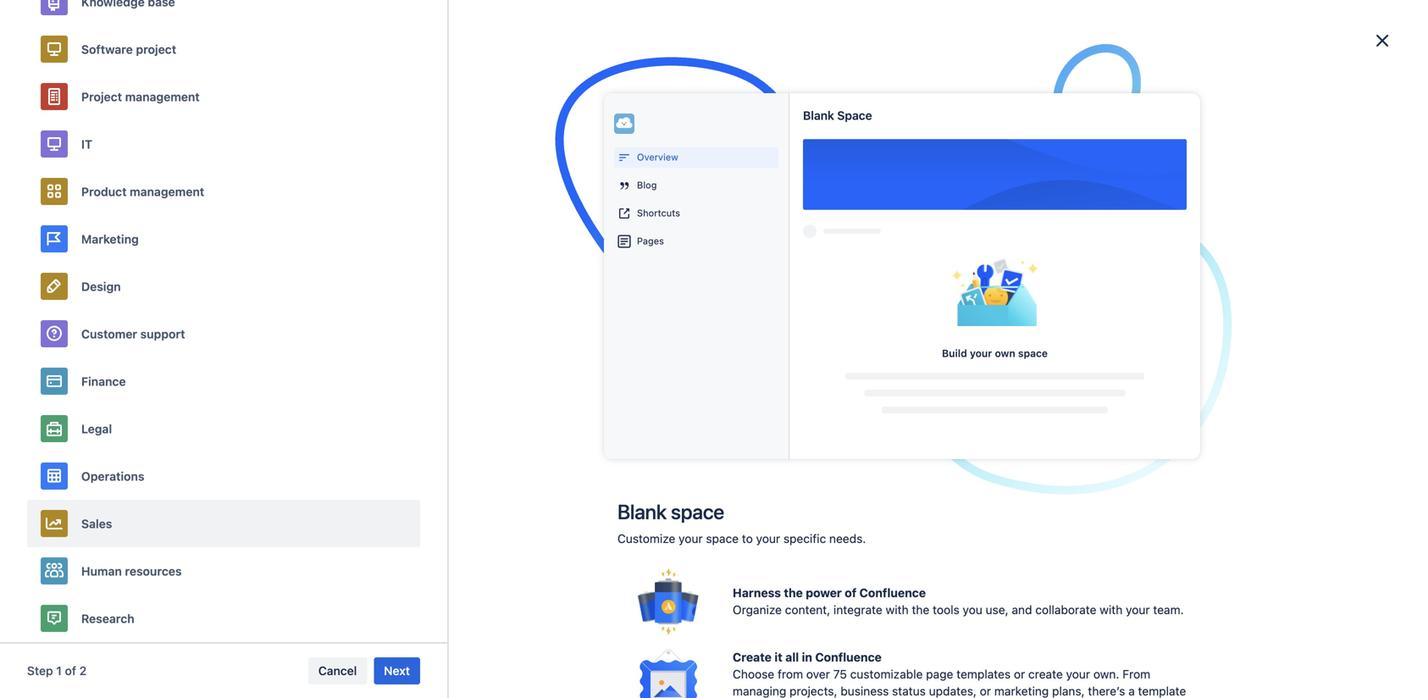 Task type: describe. For each thing, give the bounding box(es) containing it.
legal
[[81, 422, 112, 436]]

status
[[893, 684, 926, 698]]

finance button
[[27, 358, 420, 405]]

finance
[[81, 374, 126, 388]]

specific
[[784, 532, 826, 546]]

gary orlando, starred image
[[113, 288, 130, 305]]

0 horizontal spatial you
[[407, 76, 429, 88]]

harness
[[733, 586, 781, 600]]

pages
[[637, 236, 664, 247]]

what's
[[378, 204, 419, 216]]

no
[[750, 360, 771, 380]]

announcements button
[[501, 225, 626, 253]]

projects,
[[790, 684, 838, 698]]

1 horizontal spatial research link
[[698, 131, 739, 143]]

create
[[733, 650, 772, 664]]

all
[[786, 650, 799, 664]]

where
[[367, 76, 404, 88]]

step
[[27, 664, 53, 678]]

2
[[79, 664, 87, 678]]

0 vertical spatial research
[[698, 132, 739, 143]]

business
[[841, 684, 889, 698]]

sales
[[81, 517, 112, 531]]

choose
[[733, 667, 775, 681]]

management for product management
[[130, 185, 204, 199]]

orlando
[[1051, 132, 1087, 143]]

product
[[81, 185, 127, 199]]

build your own space
[[942, 347, 1048, 359]]

group containing overview
[[103, 75, 306, 227]]

your right customize
[[679, 532, 703, 546]]

collaborate
[[1036, 603, 1097, 617]]

project management
[[81, 90, 200, 104]]

next button
[[374, 658, 420, 685]]

software project button
[[27, 25, 420, 73]]

overview link
[[103, 75, 306, 105]]

you inside harness the power of confluence organize content, integrate with the tools you use, and collaborate with your team.
[[963, 603, 983, 617]]

design
[[81, 279, 121, 293]]

2 with from the left
[[1100, 603, 1123, 617]]

it
[[775, 650, 783, 664]]

sales button
[[27, 500, 420, 547]]

management for project management
[[125, 90, 200, 104]]

legal button
[[27, 405, 420, 453]]

product management
[[81, 185, 204, 199]]

it
[[81, 137, 92, 151]]

blank for space
[[803, 108, 835, 122]]

1 2, from the left
[[419, 156, 427, 167]]

use,
[[986, 603, 1009, 617]]

november for visited
[[700, 156, 746, 167]]

75
[[834, 667, 847, 681]]

it button
[[27, 120, 420, 168]]

over
[[807, 667, 830, 681]]

space
[[838, 108, 873, 122]]

discover
[[323, 204, 376, 216]]

november 2, 2023
[[371, 156, 453, 167]]

popular
[[445, 232, 487, 246]]

create
[[1029, 667, 1063, 681]]

from
[[778, 667, 803, 681]]

2, for created november 2, 2023
[[1083, 156, 1092, 167]]

confluence for with
[[860, 586, 926, 600]]

to
[[742, 532, 753, 546]]

drafts link
[[103, 166, 306, 197]]

step 1 of 2
[[27, 664, 87, 678]]

more
[[775, 360, 814, 380]]

blank space
[[803, 108, 873, 122]]

integrate
[[834, 603, 883, 617]]

created
[[997, 156, 1033, 167]]

off
[[459, 76, 479, 88]]

operations
[[81, 469, 144, 483]]

human resources
[[81, 564, 182, 578]]

Search field
[[1102, 10, 1271, 37]]

confluence for 75
[[816, 650, 882, 664]]

gary orlando
[[1028, 132, 1087, 143]]

up
[[350, 76, 364, 88]]

create it all in confluence choose from over 75 customizable page templates or create your own. from managing projects, business status updates, or marketing plans, there's a templat
[[733, 650, 1187, 698]]

gary orlando link
[[1028, 131, 1087, 143]]

software project
[[81, 42, 176, 56]]

customer
[[81, 327, 137, 341]]

november for created
[[1035, 156, 1081, 167]]

harness the power of confluence organize content, integrate with the tools you use, and collaborate with your team.
[[733, 586, 1184, 617]]

0 horizontal spatial research link
[[103, 312, 306, 342]]



Task type: locate. For each thing, give the bounding box(es) containing it.
space up customize
[[671, 500, 725, 524]]

operations button
[[27, 453, 420, 500]]

global element
[[10, 0, 1098, 47]]

1 horizontal spatial research
[[140, 320, 191, 334]]

tools
[[933, 603, 960, 617]]

1 horizontal spatial with
[[1100, 603, 1123, 617]]

2 horizontal spatial 2,
[[1083, 156, 1092, 167]]

in
[[802, 650, 813, 664]]

research inside 'button'
[[81, 612, 134, 626]]

there's
[[1088, 684, 1126, 698]]

november up 'what's'
[[371, 156, 416, 167]]

discover what's happening
[[323, 204, 483, 216]]

0 horizontal spatial of
[[65, 664, 76, 678]]

content,
[[785, 603, 831, 617]]

visited
[[667, 156, 698, 167]]

0 vertical spatial the
[[784, 586, 803, 600]]

0 horizontal spatial or
[[980, 684, 992, 698]]

0 horizontal spatial november
[[371, 156, 416, 167]]

1 horizontal spatial blank
[[803, 108, 835, 122]]

own.
[[1094, 667, 1120, 681]]

team.
[[1154, 603, 1184, 617]]

research link
[[698, 131, 739, 143], [103, 312, 306, 342]]

of right 1
[[65, 664, 76, 678]]

1 vertical spatial confluence
[[816, 650, 882, 664]]

1 vertical spatial you
[[963, 603, 983, 617]]

your right to
[[756, 532, 781, 546]]

own
[[995, 347, 1016, 359]]

blank inside "blank space customize your space to your specific needs."
[[618, 500, 667, 524]]

with right collaborate
[[1100, 603, 1123, 617]]

0 vertical spatial you
[[407, 76, 429, 88]]

research down human at the bottom left of page
[[81, 612, 134, 626]]

announcements
[[529, 232, 618, 246]]

november right visited
[[700, 156, 746, 167]]

and
[[1012, 603, 1033, 617]]

your inside harness the power of confluence organize content, integrate with the tools you use, and collaborate with your team.
[[1126, 603, 1150, 617]]

no more activity
[[750, 360, 872, 380]]

overview
[[140, 83, 191, 97], [637, 152, 679, 163]]

3 2, from the left
[[1083, 156, 1092, 167]]

blank
[[803, 108, 835, 122], [618, 500, 667, 524]]

1 horizontal spatial or
[[1014, 667, 1026, 681]]

managing
[[733, 684, 787, 698]]

or down templates
[[980, 684, 992, 698]]

2023 for visited november 2, 2023
[[760, 156, 783, 167]]

your up plans,
[[1067, 667, 1091, 681]]

1 horizontal spatial you
[[963, 603, 983, 617]]

power
[[806, 586, 842, 600]]

page
[[926, 667, 954, 681]]

blank space customize your space to your specific needs.
[[618, 500, 866, 546]]

plans,
[[1053, 684, 1085, 698]]

cancel button
[[308, 658, 367, 685]]

1 with from the left
[[886, 603, 909, 617]]

the left tools
[[912, 603, 930, 617]]

1 horizontal spatial overview
[[637, 152, 679, 163]]

2 vertical spatial space
[[706, 532, 739, 546]]

1 vertical spatial the
[[912, 603, 930, 617]]

overview inside blank space dialog
[[637, 152, 679, 163]]

1 horizontal spatial november
[[700, 156, 746, 167]]

1 vertical spatial space
[[671, 500, 725, 524]]

group
[[103, 75, 306, 227]]

blank up customize
[[618, 500, 667, 524]]

1 horizontal spatial the
[[912, 603, 930, 617]]

build
[[942, 347, 968, 359]]

you left use,
[[963, 603, 983, 617]]

2 november from the left
[[700, 156, 746, 167]]

0 horizontal spatial overview
[[140, 83, 191, 97]]

shortcuts
[[637, 208, 681, 219]]

the up content,
[[784, 586, 803, 600]]

research right customer
[[140, 320, 191, 334]]

space right own
[[1019, 347, 1048, 359]]

space left to
[[706, 532, 739, 546]]

updates,
[[929, 684, 977, 698]]

2 2, from the left
[[749, 156, 757, 167]]

of
[[845, 586, 857, 600], [65, 664, 76, 678]]

research
[[698, 132, 739, 143], [140, 320, 191, 334], [81, 612, 134, 626]]

the
[[784, 586, 803, 600], [912, 603, 930, 617]]

resources
[[125, 564, 182, 578]]

0 vertical spatial blank
[[803, 108, 835, 122]]

2, down orlando
[[1083, 156, 1092, 167]]

human
[[81, 564, 122, 578]]

1
[[56, 664, 62, 678]]

confluence inside create it all in confluence choose from over 75 customizable page templates or create your own. from managing projects, business status updates, or marketing plans, there's a templat
[[816, 650, 882, 664]]

2 horizontal spatial 2023
[[1095, 156, 1118, 167]]

or
[[1014, 667, 1026, 681], [980, 684, 992, 698]]

2023 for created november 2, 2023
[[1095, 156, 1118, 167]]

management right product
[[130, 185, 204, 199]]

templates
[[957, 667, 1011, 681]]

0 vertical spatial of
[[845, 586, 857, 600]]

confluence inside harness the power of confluence organize content, integrate with the tools you use, and collaborate with your team.
[[860, 586, 926, 600]]

research link up visited november 2, 2023
[[698, 131, 739, 143]]

you left left
[[407, 76, 429, 88]]

2, right visited
[[749, 156, 757, 167]]

0 vertical spatial management
[[125, 90, 200, 104]]

visited november 2, 2023
[[667, 156, 783, 167]]

0 vertical spatial overview
[[140, 83, 191, 97]]

customizable
[[851, 667, 923, 681]]

blog
[[637, 180, 657, 191]]

design button
[[27, 263, 420, 310]]

research button
[[27, 595, 420, 642]]

2 vertical spatial research
[[81, 612, 134, 626]]

0 horizontal spatial blank
[[618, 500, 667, 524]]

marketing
[[81, 232, 139, 246]]

overview down project
[[140, 83, 191, 97]]

1 horizontal spatial of
[[845, 586, 857, 600]]

1 vertical spatial overview
[[637, 152, 679, 163]]

0 horizontal spatial research
[[81, 612, 134, 626]]

research up visited november 2, 2023
[[698, 132, 739, 143]]

confluence up 75
[[816, 650, 882, 664]]

1 horizontal spatial 2023
[[760, 156, 783, 167]]

confluence image
[[44, 13, 144, 33], [44, 13, 144, 33]]

research link down 'design' button
[[103, 312, 306, 342]]

0 vertical spatial or
[[1014, 667, 1026, 681]]

customize
[[618, 532, 676, 546]]

2 horizontal spatial research
[[698, 132, 739, 143]]

blank left space
[[803, 108, 835, 122]]

needs.
[[830, 532, 866, 546]]

customer support button
[[27, 310, 420, 358]]

0 horizontal spatial 2,
[[419, 156, 427, 167]]

your left own
[[970, 347, 993, 359]]

november down gary orlando
[[1035, 156, 1081, 167]]

your inside create it all in confluence choose from over 75 customizable page templates or create your own. from managing projects, business status updates, or marketing plans, there's a templat
[[1067, 667, 1091, 681]]

of up the integrate
[[845, 586, 857, 600]]

blank for space
[[618, 500, 667, 524]]

2, for visited november 2, 2023
[[749, 156, 757, 167]]

blank space dialog
[[0, 0, 1424, 698]]

0 vertical spatial space
[[1019, 347, 1048, 359]]

1 vertical spatial research
[[140, 320, 191, 334]]

support
[[140, 327, 185, 341]]

0 horizontal spatial with
[[886, 603, 909, 617]]

0 horizontal spatial 2023
[[430, 156, 453, 167]]

2 2023 from the left
[[760, 156, 783, 167]]

customer support
[[81, 327, 185, 341]]

1 november from the left
[[371, 156, 416, 167]]

project
[[81, 90, 122, 104]]

1 horizontal spatial 2,
[[749, 156, 757, 167]]

space
[[1019, 347, 1048, 359], [671, 500, 725, 524], [706, 532, 739, 546]]

1 vertical spatial management
[[130, 185, 204, 199]]

2, up discover what's happening
[[419, 156, 427, 167]]

banner
[[0, 0, 1424, 47]]

close image
[[1373, 31, 1393, 51]]

software
[[81, 42, 133, 56]]

next
[[384, 664, 410, 678]]

or up marketing
[[1014, 667, 1026, 681]]

created november 2, 2023
[[997, 156, 1118, 167]]

1 vertical spatial or
[[980, 684, 992, 698]]

overview up blog on the left top of the page
[[637, 152, 679, 163]]

cancel
[[318, 664, 357, 678]]

confluence
[[860, 586, 926, 600], [816, 650, 882, 664]]

:wave: image
[[997, 119, 1018, 139], [997, 119, 1018, 139]]

0 vertical spatial confluence
[[860, 586, 926, 600]]

your left team. in the bottom right of the page
[[1126, 603, 1150, 617]]

0 vertical spatial research link
[[698, 131, 739, 143]]

3 november from the left
[[1035, 156, 1081, 167]]

confluence up the integrate
[[860, 586, 926, 600]]

1 vertical spatial blank
[[618, 500, 667, 524]]

drafts
[[140, 174, 173, 188]]

1 2023 from the left
[[430, 156, 453, 167]]

popular button
[[417, 225, 494, 253]]

1 vertical spatial research link
[[103, 312, 306, 342]]

3 2023 from the left
[[1095, 156, 1118, 167]]

gary
[[1028, 132, 1049, 143]]

project management button
[[27, 73, 420, 120]]

0 horizontal spatial the
[[784, 586, 803, 600]]

pick up where you left off
[[323, 76, 479, 88]]

your
[[970, 347, 993, 359], [679, 532, 703, 546], [756, 532, 781, 546], [1126, 603, 1150, 617], [1067, 667, 1091, 681]]

product management button
[[27, 168, 420, 215]]

project
[[136, 42, 176, 56]]

management
[[125, 90, 200, 104], [130, 185, 204, 199]]

marketing
[[995, 684, 1049, 698]]

1 vertical spatial of
[[65, 664, 76, 678]]

of inside harness the power of confluence organize content, integrate with the tools you use, and collaborate with your team.
[[845, 586, 857, 600]]

marketing button
[[27, 215, 420, 263]]

with right the integrate
[[886, 603, 909, 617]]

2 horizontal spatial november
[[1035, 156, 1081, 167]]

2023
[[430, 156, 453, 167], [760, 156, 783, 167], [1095, 156, 1118, 167]]

organize
[[733, 603, 782, 617]]

from
[[1123, 667, 1151, 681]]

management down project
[[125, 90, 200, 104]]



Task type: vqa. For each thing, say whether or not it's contained in the screenshot.
bottommost beta
no



